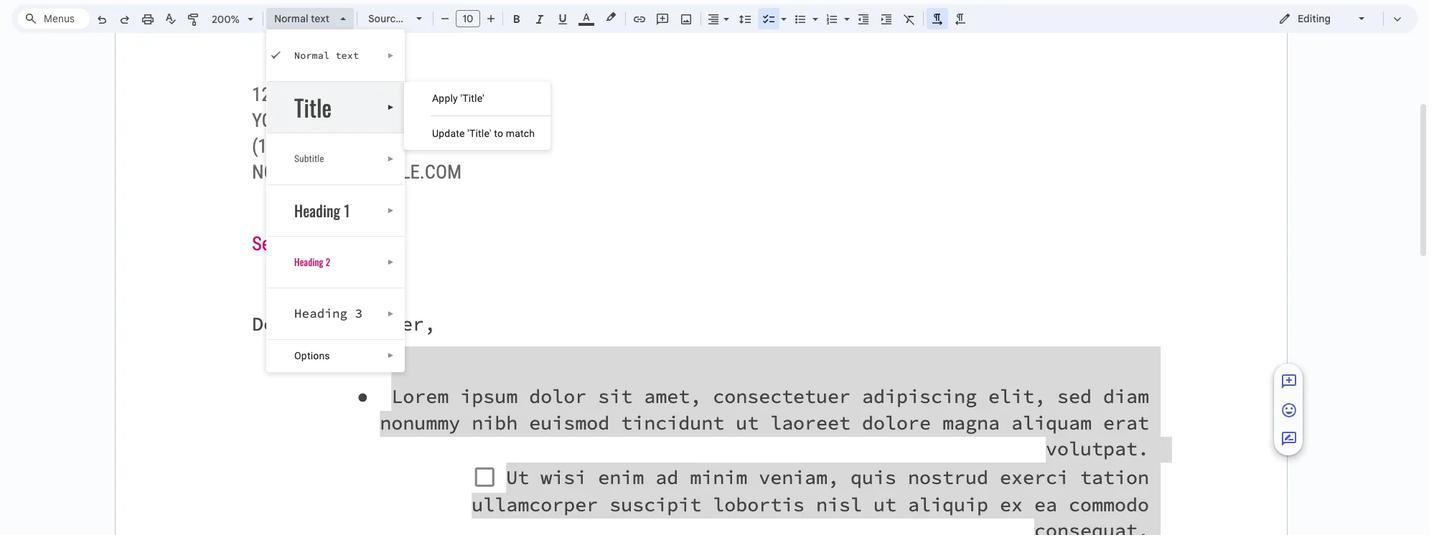 Task type: vqa. For each thing, say whether or not it's contained in the screenshot.
View
no



Task type: describe. For each thing, give the bounding box(es) containing it.
Zoom text field
[[208, 9, 243, 29]]

heading 2
[[294, 255, 330, 269]]

menu inside title application
[[404, 82, 551, 150]]

title application
[[0, 0, 1429, 535]]

normal text inside option
[[274, 12, 329, 25]]

heading for heading 3
[[294, 306, 348, 322]]

pply
[[439, 93, 458, 104]]

text inside option
[[311, 12, 329, 25]]

bulleted list menu image
[[809, 9, 818, 14]]

normal text inside 'title' list box
[[294, 50, 359, 62]]

o
[[294, 350, 301, 362]]

text color image
[[579, 9, 594, 26]]

3 ► from the top
[[387, 155, 394, 163]]

Font size text field
[[456, 10, 479, 27]]

1
[[344, 200, 350, 222]]

4 ► from the top
[[387, 207, 394, 215]]

a
[[432, 93, 439, 104]]

heading 1
[[294, 200, 350, 222]]

subtitle
[[294, 154, 324, 164]]

normal inside 'title' list box
[[294, 50, 330, 62]]

main toolbar
[[89, 0, 972, 365]]

styles list. normal text selected. option
[[274, 9, 332, 29]]



Task type: locate. For each thing, give the bounding box(es) containing it.
heading left 3
[[294, 306, 348, 322]]

►
[[387, 52, 394, 60], [387, 103, 394, 111], [387, 155, 394, 163], [387, 207, 394, 215], [387, 258, 394, 266], [387, 310, 394, 318], [387, 352, 394, 360]]

Menus field
[[18, 9, 90, 29]]

mode and view toolbar
[[1268, 4, 1409, 33]]

heading left 2
[[294, 255, 323, 269]]

1 vertical spatial 'title'
[[467, 128, 491, 139]]

ptions
[[301, 350, 330, 362]]

title
[[294, 90, 332, 124]]

a pply 'title'
[[432, 93, 484, 104]]

1 vertical spatial normal
[[294, 50, 330, 62]]

menu
[[404, 82, 551, 150]]

editing button
[[1268, 8, 1377, 29]]

u pdate 'title' to match
[[432, 128, 535, 139]]

2 heading from the top
[[294, 255, 323, 269]]

checklist menu image
[[777, 9, 787, 14]]

options o element
[[294, 350, 334, 362]]

normal text down styles list. normal text selected. option
[[294, 50, 359, 62]]

7 ► from the top
[[387, 352, 394, 360]]

5 ► from the top
[[387, 258, 394, 266]]

'title' for pply
[[460, 93, 484, 104]]

Zoom field
[[206, 9, 260, 30]]

'title' for pdate
[[467, 128, 491, 139]]

2 vertical spatial heading
[[294, 306, 348, 322]]

6 ► from the top
[[387, 310, 394, 318]]

heading for heading 2
[[294, 255, 323, 269]]

0 vertical spatial 'title'
[[460, 93, 484, 104]]

heading 3
[[294, 306, 363, 322]]

text
[[311, 12, 329, 25], [335, 50, 359, 62]]

1 vertical spatial heading
[[294, 255, 323, 269]]

0 vertical spatial heading
[[294, 200, 340, 222]]

3
[[355, 306, 363, 322]]

1 horizontal spatial text
[[335, 50, 359, 62]]

normal right zoom field
[[274, 12, 308, 25]]

heading left 1
[[294, 200, 340, 222]]

font list. source code pro selected. option
[[368, 9, 408, 29]]

title list box
[[266, 29, 405, 373]]

heading
[[294, 200, 340, 222], [294, 255, 323, 269], [294, 306, 348, 322]]

menu containing a
[[404, 82, 551, 150]]

line & paragraph spacing image
[[737, 9, 753, 29]]

3 heading from the top
[[294, 306, 348, 322]]

match
[[506, 128, 535, 139]]

suggest edits image
[[1280, 431, 1298, 448]]

0 vertical spatial normal text
[[274, 12, 329, 25]]

normal text
[[274, 12, 329, 25], [294, 50, 359, 62]]

normal inside styles list. normal text selected. option
[[274, 12, 308, 25]]

0 vertical spatial text
[[311, 12, 329, 25]]

'title' right pply
[[460, 93, 484, 104]]

apply 'title' a element
[[432, 93, 489, 104]]

1 vertical spatial normal text
[[294, 50, 359, 62]]

normal
[[274, 12, 308, 25], [294, 50, 330, 62]]

2 ► from the top
[[387, 103, 394, 111]]

insert image image
[[678, 9, 694, 29]]

0 vertical spatial normal
[[274, 12, 308, 25]]

add emoji reaction image
[[1280, 402, 1298, 419]]

'title' left to
[[467, 128, 491, 139]]

update 'title' to match u element
[[432, 128, 539, 139]]

1 heading from the top
[[294, 200, 340, 222]]

Font size field
[[456, 10, 486, 28]]

1 vertical spatial text
[[335, 50, 359, 62]]

text inside 'title' list box
[[335, 50, 359, 62]]

add comment image
[[1280, 373, 1298, 391]]

normal text right zoom field
[[274, 12, 329, 25]]

to
[[494, 128, 503, 139]]

normal down styles list. normal text selected. option
[[294, 50, 330, 62]]

o ptions
[[294, 350, 330, 362]]

'title'
[[460, 93, 484, 104], [467, 128, 491, 139]]

editing
[[1298, 12, 1331, 25]]

heading for heading 1
[[294, 200, 340, 222]]

u
[[432, 128, 439, 139]]

0 horizontal spatial text
[[311, 12, 329, 25]]

highlight color image
[[603, 9, 619, 26]]

pdate
[[439, 128, 465, 139]]

1 ► from the top
[[387, 52, 394, 60]]

numbered list menu image
[[840, 9, 850, 14]]

2
[[326, 255, 330, 269]]



